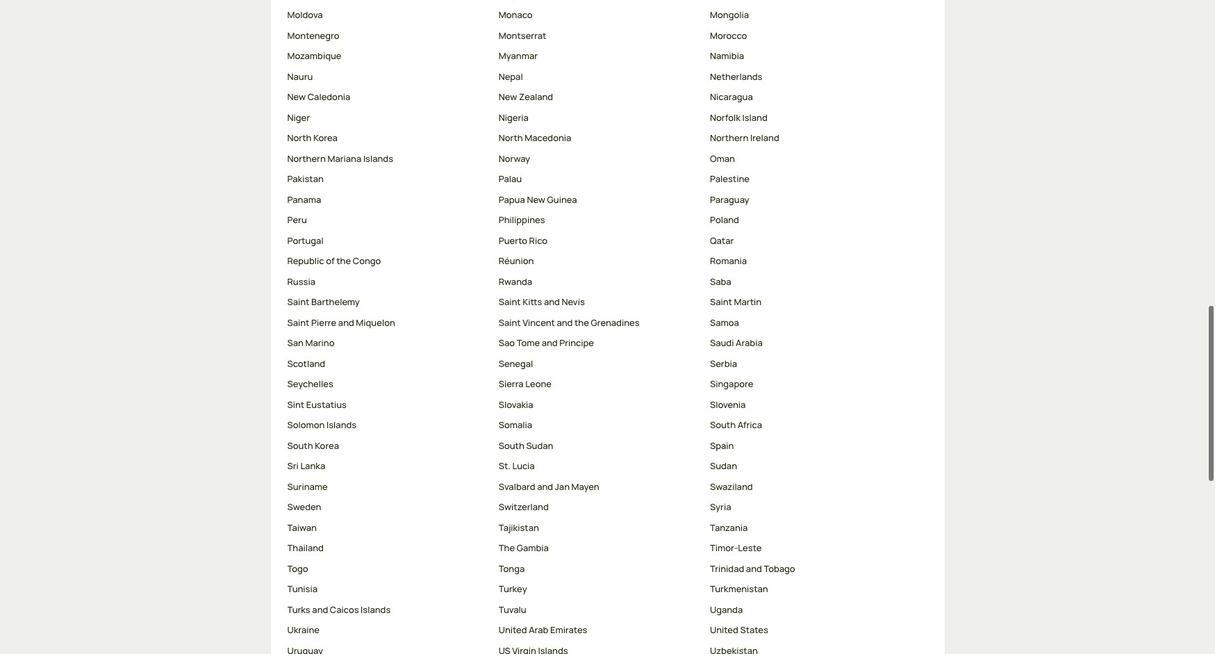 Task type: locate. For each thing, give the bounding box(es) containing it.
san marino
[[287, 337, 335, 349]]

tonga link
[[499, 562, 699, 576]]

south africa
[[710, 419, 763, 431]]

the right of
[[337, 255, 351, 267]]

montserrat
[[499, 29, 547, 42]]

morocco link
[[710, 29, 911, 43]]

1 horizontal spatial north
[[499, 132, 523, 144]]

saint down the russia
[[287, 296, 310, 308]]

uganda
[[710, 603, 743, 616]]

cookie consent banner dialog
[[17, 588, 1199, 637]]

united down uganda
[[710, 624, 739, 636]]

south up spain
[[710, 419, 736, 431]]

caicos
[[330, 603, 359, 616]]

south down somalia
[[499, 439, 525, 452]]

0 horizontal spatial south
[[287, 439, 313, 452]]

united inside united states link
[[710, 624, 739, 636]]

russia
[[287, 275, 316, 288]]

ukraine link
[[287, 624, 488, 637]]

the up principe
[[575, 316, 589, 329]]

saint down rwanda
[[499, 296, 521, 308]]

north for north macedonia
[[499, 132, 523, 144]]

norfolk island
[[710, 111, 768, 124]]

1 vertical spatial korea
[[315, 439, 339, 452]]

1 vertical spatial sudan
[[710, 460, 738, 472]]

0 horizontal spatial the
[[337, 255, 351, 267]]

0 vertical spatial northern
[[710, 132, 749, 144]]

tanzania
[[710, 521, 748, 534]]

new up niger
[[287, 91, 306, 103]]

korea for south korea
[[315, 439, 339, 452]]

sierra leone
[[499, 378, 552, 390]]

philippines link
[[499, 214, 699, 227]]

united
[[499, 624, 527, 636], [710, 624, 739, 636]]

2 united from the left
[[710, 624, 739, 636]]

1 united from the left
[[499, 624, 527, 636]]

nauru link
[[287, 70, 488, 84]]

saint up san
[[287, 316, 310, 329]]

1 horizontal spatial the
[[575, 316, 589, 329]]

2 horizontal spatial south
[[710, 419, 736, 431]]

north macedonia
[[499, 132, 572, 144]]

thailand link
[[287, 542, 488, 555]]

myanmar
[[499, 50, 538, 62]]

zealand
[[519, 91, 553, 103]]

0 horizontal spatial north
[[287, 132, 312, 144]]

1 horizontal spatial sudan
[[710, 460, 738, 472]]

sudan inside sudan link
[[710, 460, 738, 472]]

arabia
[[736, 337, 763, 349]]

slovakia
[[499, 398, 534, 411]]

saint for saint barthelemy
[[287, 296, 310, 308]]

saint up sao
[[499, 316, 521, 329]]

0 horizontal spatial new
[[287, 91, 306, 103]]

new down the nepal
[[499, 91, 517, 103]]

saint barthelemy link
[[287, 296, 488, 309]]

norfolk
[[710, 111, 741, 124]]

south inside south korea link
[[287, 439, 313, 452]]

montenegro link
[[287, 29, 488, 43]]

sierra
[[499, 378, 524, 390]]

the
[[499, 542, 515, 554]]

united for united states
[[710, 624, 739, 636]]

korea up northern mariana islands
[[313, 132, 338, 144]]

1 vertical spatial islands
[[327, 419, 357, 431]]

turks and caicos islands link
[[287, 603, 488, 617]]

1 vertical spatial northern
[[287, 152, 326, 165]]

tajikistan
[[499, 521, 539, 534]]

sierra leone link
[[499, 378, 699, 391]]

macedonia
[[525, 132, 572, 144]]

saudi arabia
[[710, 337, 763, 349]]

papua new guinea
[[499, 193, 577, 206]]

papua new guinea link
[[499, 193, 699, 207]]

sint
[[287, 398, 305, 411]]

portugal link
[[287, 234, 488, 248]]

san
[[287, 337, 304, 349]]

2 north from the left
[[499, 132, 523, 144]]

0 vertical spatial korea
[[313, 132, 338, 144]]

saint martin link
[[710, 296, 911, 309]]

trinidad
[[710, 562, 745, 575]]

portugal
[[287, 234, 324, 247]]

the gambia link
[[499, 542, 699, 555]]

south down solomon
[[287, 439, 313, 452]]

northern down norfolk at the right top
[[710, 132, 749, 144]]

nepal link
[[499, 70, 699, 84]]

south inside south sudan link
[[499, 439, 525, 452]]

monaco
[[499, 9, 533, 21]]

vincent
[[523, 316, 555, 329]]

norway
[[499, 152, 530, 165]]

saba link
[[710, 275, 911, 289]]

philippines
[[499, 214, 545, 226]]

tome
[[517, 337, 540, 349]]

sudan
[[526, 439, 554, 452], [710, 460, 738, 472]]

the
[[337, 255, 351, 267], [575, 316, 589, 329]]

united inside united arab emirates link
[[499, 624, 527, 636]]

sudan down spain
[[710, 460, 738, 472]]

1 horizontal spatial northern
[[710, 132, 749, 144]]

korea down solomon islands
[[315, 439, 339, 452]]

serbia link
[[710, 357, 911, 371]]

panama link
[[287, 193, 488, 207]]

turkey
[[499, 583, 527, 595]]

0 horizontal spatial sudan
[[526, 439, 554, 452]]

south for south korea
[[287, 439, 313, 452]]

nigeria link
[[499, 111, 699, 125]]

islands down eustatius
[[327, 419, 357, 431]]

1 horizontal spatial south
[[499, 439, 525, 452]]

dialog
[[0, 0, 1216, 654]]

north down nigeria
[[499, 132, 523, 144]]

0 horizontal spatial united
[[499, 624, 527, 636]]

0 horizontal spatial northern
[[287, 152, 326, 165]]

uganda link
[[710, 603, 911, 617]]

taiwan
[[287, 521, 317, 534]]

saint vincent and the grenadines
[[499, 316, 640, 329]]

new zealand
[[499, 91, 553, 103]]

republic
[[287, 255, 324, 267]]

new caledonia
[[287, 91, 351, 103]]

saint pierre and miquelon link
[[287, 316, 488, 330]]

northern ireland
[[710, 132, 780, 144]]

new right papua
[[527, 193, 546, 206]]

scotland
[[287, 357, 325, 370]]

singapore
[[710, 378, 754, 390]]

0 vertical spatial sudan
[[526, 439, 554, 452]]

northern for northern mariana islands
[[287, 152, 326, 165]]

1 horizontal spatial new
[[499, 91, 517, 103]]

south for south sudan
[[499, 439, 525, 452]]

the gambia
[[499, 542, 549, 554]]

rwanda
[[499, 275, 532, 288]]

saint for saint martin
[[710, 296, 733, 308]]

tunisia link
[[287, 583, 488, 596]]

saint inside "link"
[[287, 316, 310, 329]]

1 north from the left
[[287, 132, 312, 144]]

togo link
[[287, 562, 488, 576]]

saint down saba
[[710, 296, 733, 308]]

sudan inside south sudan link
[[526, 439, 554, 452]]

northern up pakistan
[[287, 152, 326, 165]]

states
[[741, 624, 769, 636]]

senegal link
[[499, 357, 699, 371]]

sint eustatius
[[287, 398, 347, 411]]

islands down tunisia link
[[361, 603, 391, 616]]

united arab emirates
[[499, 624, 588, 636]]

romania
[[710, 255, 747, 267]]

south sudan link
[[499, 439, 699, 453]]

south inside south africa link
[[710, 419, 736, 431]]

united states link
[[710, 624, 911, 637]]

1 horizontal spatial united
[[710, 624, 739, 636]]

and right kitts
[[544, 296, 560, 308]]

san marino link
[[287, 337, 488, 350]]

islands down north korea link
[[363, 152, 393, 165]]

north down niger
[[287, 132, 312, 144]]

sudan up lucia
[[526, 439, 554, 452]]

scotland link
[[287, 357, 488, 371]]

united down tuvalu
[[499, 624, 527, 636]]



Task type: vqa. For each thing, say whether or not it's contained in the screenshot.
Islands
yes



Task type: describe. For each thing, give the bounding box(es) containing it.
poland
[[710, 214, 740, 226]]

island
[[743, 111, 768, 124]]

mongolia
[[710, 9, 749, 21]]

svalbard and jan mayen link
[[499, 480, 699, 494]]

new for new caledonia
[[287, 91, 306, 103]]

united for united arab emirates
[[499, 624, 527, 636]]

switzerland link
[[499, 501, 699, 514]]

timor-
[[710, 542, 738, 554]]

syria
[[710, 501, 732, 513]]

and right 'tome'
[[542, 337, 558, 349]]

northern ireland link
[[710, 132, 911, 145]]

moldova link
[[287, 9, 488, 22]]

norfolk island link
[[710, 111, 911, 125]]

slovenia
[[710, 398, 746, 411]]

and left jan
[[537, 480, 553, 493]]

saint for saint kitts and nevis
[[499, 296, 521, 308]]

timor-leste link
[[710, 542, 911, 555]]

mariana
[[328, 152, 362, 165]]

sudan link
[[710, 460, 911, 473]]

pakistan link
[[287, 173, 488, 186]]

samoa
[[710, 316, 739, 329]]

tajikistan link
[[499, 521, 699, 535]]

nepal
[[499, 70, 523, 83]]

turks and caicos islands
[[287, 603, 391, 616]]

saint kitts and nevis
[[499, 296, 585, 308]]

south africa link
[[710, 419, 911, 432]]

0 vertical spatial the
[[337, 255, 351, 267]]

peru
[[287, 214, 307, 226]]

sint eustatius link
[[287, 398, 488, 412]]

réunion link
[[499, 255, 699, 268]]

somalia
[[499, 419, 533, 431]]

sao
[[499, 337, 515, 349]]

lanka
[[301, 460, 325, 472]]

leone
[[526, 378, 552, 390]]

samoa link
[[710, 316, 911, 330]]

palestine link
[[710, 173, 911, 186]]

north for north korea
[[287, 132, 312, 144]]

emirates
[[550, 624, 588, 636]]

réunion
[[499, 255, 534, 267]]

africa
[[738, 419, 763, 431]]

montserrat link
[[499, 29, 699, 43]]

timor-leste
[[710, 542, 762, 554]]

tuvalu link
[[499, 603, 699, 617]]

thailand
[[287, 542, 324, 554]]

and down nevis
[[557, 316, 573, 329]]

leste
[[738, 542, 762, 554]]

republic of the congo
[[287, 255, 381, 267]]

taiwan link
[[287, 521, 488, 535]]

jan
[[555, 480, 570, 493]]

korea for north korea
[[313, 132, 338, 144]]

pakistan
[[287, 173, 324, 185]]

saint for saint vincent and the grenadines
[[499, 316, 521, 329]]

mozambique
[[287, 50, 342, 62]]

sweden link
[[287, 501, 488, 514]]

romania link
[[710, 255, 911, 268]]

st. lucia link
[[499, 460, 699, 473]]

ukraine
[[287, 624, 320, 636]]

puerto
[[499, 234, 528, 247]]

sao tome and principe link
[[499, 337, 699, 350]]

north korea
[[287, 132, 338, 144]]

new for new zealand
[[499, 91, 517, 103]]

congo
[[353, 255, 381, 267]]

rwanda link
[[499, 275, 699, 289]]

northern mariana islands link
[[287, 152, 488, 166]]

caledonia
[[308, 91, 351, 103]]

south korea link
[[287, 439, 488, 453]]

2 horizontal spatial new
[[527, 193, 546, 206]]

turkey link
[[499, 583, 699, 596]]

south for south africa
[[710, 419, 736, 431]]

1 vertical spatial the
[[575, 316, 589, 329]]

grenadines
[[591, 316, 640, 329]]

2 vertical spatial islands
[[361, 603, 391, 616]]

and down leste
[[746, 562, 762, 575]]

svalbard and jan mayen
[[499, 480, 600, 493]]

puerto rico
[[499, 234, 548, 247]]

barthelemy
[[311, 296, 360, 308]]

moldova
[[287, 9, 323, 21]]

nauru
[[287, 70, 313, 83]]

and right turks
[[312, 603, 328, 616]]

northern for northern ireland
[[710, 132, 749, 144]]

0 vertical spatial islands
[[363, 152, 393, 165]]

tobago
[[764, 562, 796, 575]]

nicaragua
[[710, 91, 753, 103]]

south sudan
[[499, 439, 554, 452]]

palestine
[[710, 173, 750, 185]]

united states
[[710, 624, 769, 636]]

martin
[[734, 296, 762, 308]]

turkmenistan
[[710, 583, 769, 595]]

st. lucia
[[499, 460, 535, 472]]

palau
[[499, 173, 522, 185]]

togo
[[287, 562, 308, 575]]

republic of the congo link
[[287, 255, 488, 268]]

and right pierre in the left of the page
[[338, 316, 354, 329]]

sri
[[287, 460, 299, 472]]

saint barthelemy
[[287, 296, 360, 308]]

norway link
[[499, 152, 699, 166]]

syria link
[[710, 501, 911, 514]]

netherlands link
[[710, 70, 911, 84]]

new caledonia link
[[287, 91, 488, 104]]

eustatius
[[306, 398, 347, 411]]

turkmenistan link
[[710, 583, 911, 596]]

saint for saint pierre and miquelon
[[287, 316, 310, 329]]

mongolia link
[[710, 9, 911, 22]]



